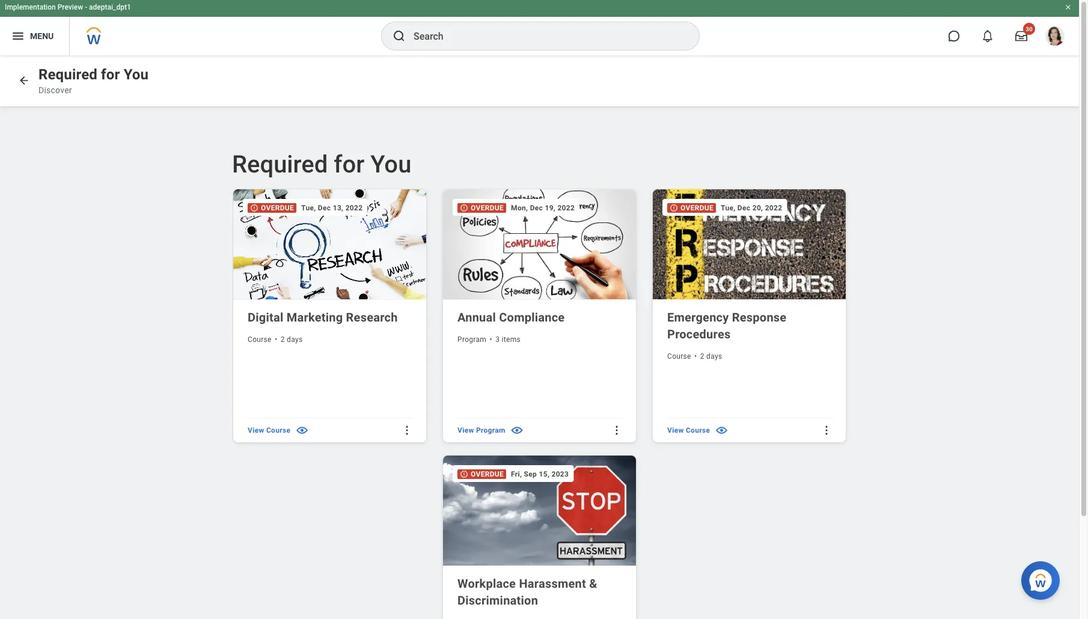 Task type: describe. For each thing, give the bounding box(es) containing it.
exclamation circle image
[[670, 204, 679, 212]]

menu button
[[0, 17, 69, 55]]

1 vertical spatial program
[[476, 426, 506, 435]]

related actions vertical image
[[401, 425, 413, 437]]

implementation preview -   adeptai_dpt1
[[5, 3, 131, 11]]

0 vertical spatial program
[[458, 335, 487, 344]]

related actions vertical image for annual compliance
[[611, 425, 623, 437]]

15,
[[539, 470, 550, 479]]

dec for marketing
[[318, 204, 331, 212]]

tue, for marketing
[[301, 204, 316, 212]]

30 button
[[1009, 23, 1036, 49]]

annual compliance link
[[458, 309, 624, 326]]

discrimination
[[458, 594, 538, 608]]

digital marketing research
[[248, 310, 398, 324]]

days for emergency
[[707, 352, 723, 361]]

2 days for emergency
[[701, 352, 723, 361]]

for for required for you
[[334, 150, 365, 178]]

menu banner
[[0, 0, 1080, 55]]

marketing
[[287, 310, 343, 324]]

items
[[502, 335, 521, 344]]

overdue for emergency
[[681, 204, 714, 212]]

overdue for annual
[[471, 204, 504, 212]]

sep
[[524, 470, 537, 479]]

response
[[733, 310, 787, 324]]

tue, dec 20, 2022
[[721, 204, 783, 212]]

visible image for marketing
[[296, 424, 309, 438]]

overdue left the "fri,"
[[471, 470, 504, 479]]

digital marketing research image
[[233, 190, 429, 300]]

view course for emergency response procedures
[[668, 426, 711, 435]]

workplace harassment & discrimination
[[458, 577, 598, 608]]

notifications large image
[[982, 30, 994, 42]]

workplace
[[458, 577, 516, 591]]

view for annual compliance
[[458, 426, 474, 435]]

menu
[[30, 31, 54, 41]]

overdue for digital
[[261, 204, 294, 212]]

tue, dec 13, 2022
[[301, 204, 363, 212]]

justify image
[[11, 29, 25, 43]]

2022 for marketing
[[346, 204, 363, 212]]

fri, sep 15, 2023
[[511, 470, 569, 479]]

3 items
[[496, 335, 521, 344]]

discover
[[39, 85, 72, 95]]

days for digital
[[287, 335, 303, 344]]

visible image
[[715, 424, 729, 438]]

emergency response procedures image
[[653, 190, 849, 300]]

related actions vertical image for emergency response procedures
[[821, 425, 833, 437]]

annual compliance image
[[443, 190, 639, 300]]

Search Workday  search field
[[414, 23, 675, 49]]

digital
[[248, 310, 284, 324]]

compliance
[[499, 310, 565, 324]]

workplace harassment & discrimination image
[[443, 456, 639, 567]]

digital marketing research link
[[248, 309, 415, 326]]

exclamation circle image for digital marketing research
[[250, 204, 259, 212]]

20,
[[753, 204, 764, 212]]

arrow left image
[[18, 75, 30, 87]]



Task type: vqa. For each thing, say whether or not it's contained in the screenshot.
the bottommost related actions icon
no



Task type: locate. For each thing, give the bounding box(es) containing it.
2 horizontal spatial 2022
[[766, 204, 783, 212]]

1 visible image from the left
[[296, 424, 309, 438]]

profile logan mcneil image
[[1046, 26, 1065, 48]]

dec left 13,
[[318, 204, 331, 212]]

exclamation circle image for annual compliance
[[460, 204, 469, 212]]

harassment
[[519, 577, 587, 591]]

1 horizontal spatial visible image
[[511, 424, 524, 438]]

overdue
[[261, 204, 294, 212], [471, 204, 504, 212], [681, 204, 714, 212], [471, 470, 504, 479]]

30
[[1026, 25, 1033, 32]]

1 horizontal spatial dec
[[530, 204, 543, 212]]

0 horizontal spatial related actions vertical image
[[611, 425, 623, 437]]

visible image
[[296, 424, 309, 438], [511, 424, 524, 438]]

-
[[85, 3, 87, 11]]

2022 for compliance
[[558, 204, 575, 212]]

2022 right the 19, in the top of the page
[[558, 204, 575, 212]]

0 horizontal spatial dec
[[318, 204, 331, 212]]

3
[[496, 335, 500, 344]]

0 horizontal spatial visible image
[[296, 424, 309, 438]]

preview
[[58, 3, 83, 11]]

2 days
[[281, 335, 303, 344], [701, 352, 723, 361]]

1 vertical spatial 2
[[701, 352, 705, 361]]

tue, left 13,
[[301, 204, 316, 212]]

tue, for response
[[721, 204, 736, 212]]

1 horizontal spatial days
[[707, 352, 723, 361]]

view course for digital marketing research
[[248, 426, 291, 435]]

visible image for compliance
[[511, 424, 524, 438]]

2 view course from the left
[[668, 426, 711, 435]]

1 horizontal spatial related actions vertical image
[[821, 425, 833, 437]]

2 horizontal spatial view
[[668, 426, 684, 435]]

1 view course from the left
[[248, 426, 291, 435]]

0 horizontal spatial 2
[[281, 335, 285, 344]]

search image
[[392, 29, 407, 43]]

0 horizontal spatial required
[[39, 66, 97, 83]]

0 horizontal spatial view course
[[248, 426, 291, 435]]

3 view from the left
[[668, 426, 684, 435]]

0 vertical spatial days
[[287, 335, 303, 344]]

research
[[346, 310, 398, 324]]

2022 for response
[[766, 204, 783, 212]]

1 vertical spatial 2 days
[[701, 352, 723, 361]]

3 2022 from the left
[[766, 204, 783, 212]]

view for digital marketing research
[[248, 426, 264, 435]]

program
[[458, 335, 487, 344], [476, 426, 506, 435]]

2 for digital
[[281, 335, 285, 344]]

2022 right 20,
[[766, 204, 783, 212]]

dec
[[318, 204, 331, 212], [530, 204, 543, 212], [738, 204, 751, 212]]

3 dec from the left
[[738, 204, 751, 212]]

0 horizontal spatial tue,
[[301, 204, 316, 212]]

1 horizontal spatial view
[[458, 426, 474, 435]]

0 horizontal spatial 2022
[[346, 204, 363, 212]]

2 horizontal spatial dec
[[738, 204, 751, 212]]

view program
[[458, 426, 506, 435]]

1 horizontal spatial for
[[334, 150, 365, 178]]

1 view from the left
[[248, 426, 264, 435]]

view
[[248, 426, 264, 435], [458, 426, 474, 435], [668, 426, 684, 435]]

you for required for you discover
[[124, 66, 149, 83]]

1 vertical spatial required
[[232, 150, 328, 178]]

1 related actions vertical image from the left
[[611, 425, 623, 437]]

view course
[[248, 426, 291, 435], [668, 426, 711, 435]]

emergency response procedures link
[[668, 309, 834, 343]]

fri,
[[511, 470, 522, 479]]

2 days down marketing
[[281, 335, 303, 344]]

annual
[[458, 310, 496, 324]]

2 for emergency
[[701, 352, 705, 361]]

annual compliance
[[458, 310, 565, 324]]

1 horizontal spatial tue,
[[721, 204, 736, 212]]

0 horizontal spatial you
[[124, 66, 149, 83]]

1 horizontal spatial 2
[[701, 352, 705, 361]]

2 dec from the left
[[530, 204, 543, 212]]

close environment banner image
[[1065, 4, 1073, 11]]

0 vertical spatial for
[[101, 66, 120, 83]]

1 horizontal spatial you
[[371, 150, 412, 178]]

you inside the required for you discover
[[124, 66, 149, 83]]

you
[[124, 66, 149, 83], [371, 150, 412, 178]]

2022 right 13,
[[346, 204, 363, 212]]

required
[[39, 66, 97, 83], [232, 150, 328, 178]]

required for required for you discover
[[39, 66, 97, 83]]

overdue left the tue, dec 13, 2022
[[261, 204, 294, 212]]

dec left 20,
[[738, 204, 751, 212]]

2 tue, from the left
[[721, 204, 736, 212]]

mon,
[[511, 204, 528, 212]]

13,
[[333, 204, 344, 212]]

required for you
[[232, 150, 412, 178]]

1 2022 from the left
[[346, 204, 363, 212]]

1 dec from the left
[[318, 204, 331, 212]]

implementation
[[5, 3, 56, 11]]

workplace harassment & discrimination link
[[458, 576, 624, 609]]

overdue right exclamation circle icon
[[681, 204, 714, 212]]

days down procedures
[[707, 352, 723, 361]]

days down marketing
[[287, 335, 303, 344]]

dec left the 19, in the top of the page
[[530, 204, 543, 212]]

2 days down procedures
[[701, 352, 723, 361]]

overdue left mon,
[[471, 204, 504, 212]]

2022
[[346, 204, 363, 212], [558, 204, 575, 212], [766, 204, 783, 212]]

0 vertical spatial required
[[39, 66, 97, 83]]

required for you discover
[[39, 66, 149, 95]]

0 vertical spatial 2
[[281, 335, 285, 344]]

you for required for you
[[371, 150, 412, 178]]

1 horizontal spatial 2022
[[558, 204, 575, 212]]

1 horizontal spatial view course
[[668, 426, 711, 435]]

mon, dec 19, 2022
[[511, 204, 575, 212]]

dec for compliance
[[530, 204, 543, 212]]

0 horizontal spatial view
[[248, 426, 264, 435]]

2 down procedures
[[701, 352, 705, 361]]

related actions vertical image
[[611, 425, 623, 437], [821, 425, 833, 437]]

emergency
[[668, 310, 729, 324]]

0 vertical spatial 2 days
[[281, 335, 303, 344]]

course
[[248, 335, 272, 344], [668, 352, 692, 361], [266, 426, 291, 435], [686, 426, 711, 435]]

0 horizontal spatial 2 days
[[281, 335, 303, 344]]

dec for response
[[738, 204, 751, 212]]

2 days for digital
[[281, 335, 303, 344]]

19,
[[545, 204, 556, 212]]

for inside the required for you discover
[[101, 66, 120, 83]]

required for required for you
[[232, 150, 328, 178]]

emergency response procedures
[[668, 310, 787, 341]]

for
[[101, 66, 120, 83], [334, 150, 365, 178]]

0 horizontal spatial for
[[101, 66, 120, 83]]

2 related actions vertical image from the left
[[821, 425, 833, 437]]

0 vertical spatial you
[[124, 66, 149, 83]]

required inside the required for you discover
[[39, 66, 97, 83]]

1 horizontal spatial required
[[232, 150, 328, 178]]

2 visible image from the left
[[511, 424, 524, 438]]

view for emergency response procedures
[[668, 426, 684, 435]]

days
[[287, 335, 303, 344], [707, 352, 723, 361]]

2 2022 from the left
[[558, 204, 575, 212]]

for for required for you discover
[[101, 66, 120, 83]]

2023
[[552, 470, 569, 479]]

1 tue, from the left
[[301, 204, 316, 212]]

2 down digital at bottom left
[[281, 335, 285, 344]]

tue,
[[301, 204, 316, 212], [721, 204, 736, 212]]

adeptai_dpt1
[[89, 3, 131, 11]]

procedures
[[668, 327, 731, 341]]

1 vertical spatial for
[[334, 150, 365, 178]]

1 horizontal spatial 2 days
[[701, 352, 723, 361]]

&
[[590, 577, 598, 591]]

1 vertical spatial you
[[371, 150, 412, 178]]

0 horizontal spatial days
[[287, 335, 303, 344]]

2
[[281, 335, 285, 344], [701, 352, 705, 361]]

tue, left 20,
[[721, 204, 736, 212]]

1 vertical spatial days
[[707, 352, 723, 361]]

inbox large image
[[1016, 30, 1028, 42]]

2 view from the left
[[458, 426, 474, 435]]

exclamation circle image
[[250, 204, 259, 212], [460, 204, 469, 212], [460, 470, 469, 479]]



